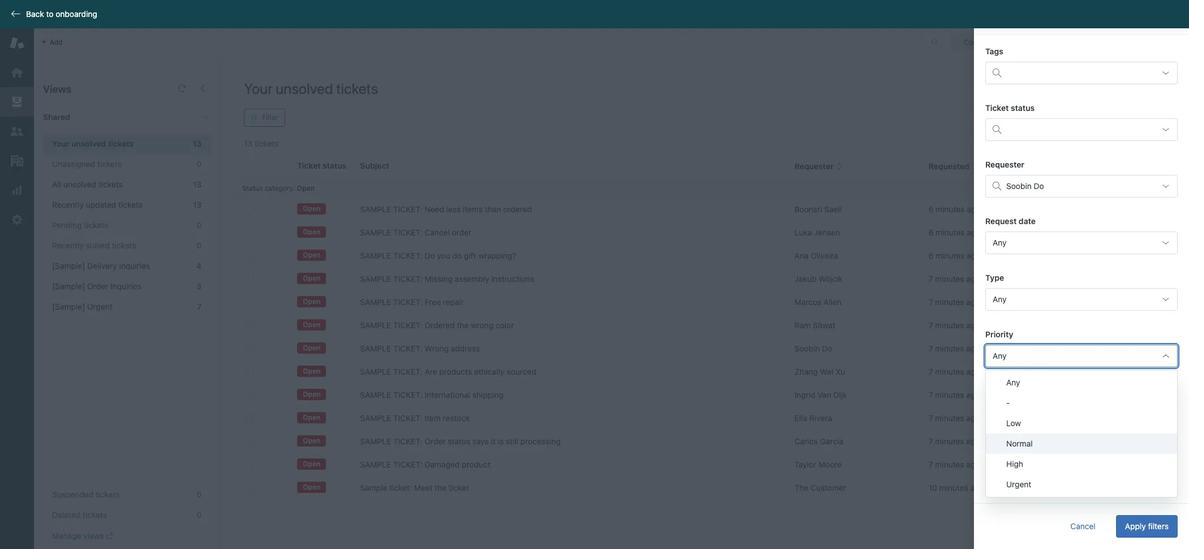 Task type: locate. For each thing, give the bounding box(es) containing it.
unsolved down the unassigned
[[63, 179, 96, 189]]

row
[[236, 198, 1181, 221], [236, 221, 1181, 244], [236, 244, 1181, 268], [236, 268, 1181, 291], [236, 291, 1181, 314], [236, 314, 1181, 337], [236, 337, 1181, 360], [236, 360, 1181, 384], [236, 384, 1181, 407], [236, 407, 1181, 430], [236, 430, 1181, 453], [236, 453, 1181, 476], [236, 476, 1181, 500]]

any up priority
[[993, 294, 1007, 304]]

ticket: for do
[[393, 251, 423, 260]]

ticket: inside 'link'
[[393, 297, 423, 307]]

row containing sample ticket: meet the ticket
[[236, 476, 1181, 500]]

urgent down [sample] order inquiries
[[87, 302, 112, 311]]

admin image
[[10, 212, 24, 227]]

3 6 minutes ago from the top
[[929, 251, 981, 260]]

recently down the pending on the left of page
[[52, 241, 84, 250]]

request date
[[986, 216, 1036, 226]]

3 6 from the top
[[929, 251, 934, 260]]

4 sample from the top
[[360, 274, 391, 284]]

7 row from the top
[[236, 337, 1181, 360]]

0 vertical spatial soobin do
[[1007, 181, 1044, 191]]

0 vertical spatial inquiries
[[119, 261, 150, 271]]

inquiries for [sample] order inquiries
[[110, 281, 142, 291]]

international
[[425, 390, 470, 400]]

1 vertical spatial type
[[986, 273, 1004, 283]]

[sample] up "[sample] urgent" on the bottom left of page
[[52, 281, 85, 291]]

ticket: down sample ticket: item restock link
[[393, 437, 423, 446]]

ticket for taylor moore
[[998, 460, 1020, 469]]

1 horizontal spatial low
[[1085, 367, 1100, 377]]

wei
[[820, 367, 834, 377]]

your unsolved tickets up filter
[[244, 80, 378, 97]]

10 sample from the top
[[360, 413, 391, 423]]

open for sample ticket: wrong address
[[303, 344, 321, 352]]

11 ticket: from the top
[[393, 437, 423, 446]]

1 vertical spatial your
[[52, 139, 69, 148]]

sample ticket: do you do gift wrapping?
[[360, 251, 516, 260]]

normal
[[1085, 251, 1112, 260], [1007, 439, 1033, 448]]

high
[[1007, 459, 1024, 469]]

2 ticket: from the top
[[393, 228, 423, 237]]

[sample] order inquiries
[[52, 281, 142, 291]]

address
[[451, 344, 480, 353]]

0 vertical spatial normal
[[1085, 251, 1112, 260]]

2 sample from the top
[[360, 228, 391, 237]]

requester up boonsri saeli
[[795, 161, 834, 171]]

the
[[795, 483, 809, 493]]

7 7 minutes ago from the top
[[929, 413, 980, 423]]

product
[[462, 460, 491, 469]]

1 vertical spatial cancel
[[1071, 521, 1096, 531]]

10 row from the top
[[236, 407, 1181, 430]]

2 7 minutes ago from the top
[[929, 297, 980, 307]]

ticket:
[[390, 483, 412, 493]]

type inside type button
[[998, 161, 1017, 171]]

deleted
[[52, 510, 81, 520]]

soobin up zhang
[[795, 344, 820, 353]]

12 ticket: from the top
[[393, 460, 423, 469]]

5 ticket: from the top
[[393, 297, 423, 307]]

6 7 minutes ago from the top
[[929, 390, 980, 400]]

1 vertical spatial low
[[1007, 418, 1021, 428]]

sample inside sample ticket: need less items than ordered link
[[360, 204, 391, 214]]

1 vertical spatial inquiries
[[110, 281, 142, 291]]

1 horizontal spatial soobin
[[1007, 181, 1032, 191]]

[sample] down 'recently solved tickets'
[[52, 261, 85, 271]]

any for priority
[[993, 351, 1007, 361]]

1 horizontal spatial status
[[1011, 103, 1035, 113]]

views image
[[10, 95, 24, 109]]

sample inside sample ticket: free repair 'link'
[[360, 297, 391, 307]]

manage views
[[52, 531, 104, 541]]

ago for carlos garcia
[[967, 437, 980, 446]]

0 vertical spatial 6
[[929, 204, 934, 214]]

[sample] down [sample] order inquiries
[[52, 302, 85, 311]]

1 recently from the top
[[52, 200, 84, 209]]

shared heading
[[34, 100, 221, 134]]

3 row from the top
[[236, 244, 1181, 268]]

3 sample from the top
[[360, 251, 391, 260]]

0 horizontal spatial soobin do
[[795, 344, 833, 353]]

ticket: for cancel
[[393, 228, 423, 237]]

2 vertical spatial 6 minutes ago
[[929, 251, 981, 260]]

ana oliveira
[[795, 251, 838, 260]]

2 row from the top
[[236, 221, 1181, 244]]

ticket inside filter dialog
[[986, 103, 1009, 113]]

1 0 from the top
[[197, 159, 202, 169]]

0 horizontal spatial your
[[52, 139, 69, 148]]

cancel up sample ticket: do you do gift wrapping?
[[425, 228, 450, 237]]

ticket: up sample ticket: item restock
[[393, 390, 423, 400]]

back
[[26, 9, 44, 19]]

sample inside sample ticket: are products ethically sourced link
[[360, 367, 391, 377]]

1 vertical spatial status
[[448, 437, 470, 446]]

cancel
[[425, 228, 450, 237], [1071, 521, 1096, 531]]

ticket:
[[393, 204, 423, 214], [393, 228, 423, 237], [393, 251, 423, 260], [393, 274, 423, 284], [393, 297, 423, 307], [393, 320, 423, 330], [393, 344, 423, 353], [393, 367, 423, 377], [393, 390, 423, 400], [393, 413, 423, 423], [393, 437, 423, 446], [393, 460, 423, 469]]

customer
[[811, 483, 847, 493]]

7 minutes ago for zhang wei xu
[[929, 367, 980, 377]]

12 sample from the top
[[360, 460, 391, 469]]

open for sample ticket: ordered the wrong color
[[303, 321, 321, 329]]

do left you
[[425, 251, 435, 260]]

2 vertical spatial unsolved
[[63, 179, 96, 189]]

apply
[[1125, 521, 1146, 531]]

13
[[193, 139, 202, 148], [193, 179, 202, 189], [193, 200, 202, 209]]

[sample] for [sample] order inquiries
[[52, 281, 85, 291]]

4 7 minutes ago from the top
[[929, 344, 980, 353]]

row containing sample ticket: missing assembly instructions
[[236, 268, 1181, 291]]

soobin down type button
[[1007, 181, 1032, 191]]

1 ticket: from the top
[[393, 204, 423, 214]]

0 for deleted tickets
[[197, 510, 202, 520]]

the right meet
[[435, 483, 447, 493]]

items
[[463, 204, 483, 214]]

incident
[[998, 483, 1027, 493]]

your unsolved tickets up unassigned tickets
[[52, 139, 134, 148]]

moore
[[819, 460, 842, 469]]

ago for the customer
[[971, 483, 984, 493]]

1 vertical spatial normal
[[1007, 439, 1033, 448]]

7 minutes ago for ingrid van dijk
[[929, 390, 980, 400]]

low up the - option
[[1085, 367, 1100, 377]]

11 row from the top
[[236, 430, 1181, 453]]

- option
[[986, 393, 1178, 413]]

open for sample ticket: do you do gift wrapping?
[[303, 251, 321, 259]]

0 horizontal spatial normal
[[1007, 439, 1033, 448]]

0 vertical spatial the
[[457, 320, 469, 330]]

open for sample ticket: are products ethically sourced
[[303, 367, 321, 376]]

1 vertical spatial the
[[435, 483, 447, 493]]

Any field
[[986, 232, 1178, 254], [986, 288, 1178, 311], [986, 345, 1178, 367]]

ticket
[[986, 103, 1009, 113], [998, 228, 1020, 237], [998, 251, 1020, 260], [998, 274, 1020, 284], [998, 297, 1020, 307], [998, 320, 1020, 330], [998, 344, 1020, 353], [998, 367, 1020, 377], [998, 390, 1020, 400], [998, 413, 1020, 423], [998, 437, 1020, 446], [998, 460, 1020, 469]]

9 sample from the top
[[360, 390, 391, 400]]

8 ticket: from the top
[[393, 367, 423, 377]]

0 vertical spatial cancel
[[425, 228, 450, 237]]

ingrid
[[795, 390, 816, 400]]

row containing sample ticket: ordered the wrong color
[[236, 314, 1181, 337]]

low down -
[[1007, 418, 1021, 428]]

1 row from the top
[[236, 198, 1181, 221]]

1 any field from the top
[[986, 232, 1178, 254]]

13 row from the top
[[236, 476, 1181, 500]]

5 7 minutes ago from the top
[[929, 367, 980, 377]]

row containing sample ticket: cancel order
[[236, 221, 1181, 244]]

any down the request
[[993, 238, 1007, 247]]

are
[[425, 367, 437, 377]]

6 row from the top
[[236, 314, 1181, 337]]

ticket: for international
[[393, 390, 423, 400]]

ticket: left 'are'
[[393, 367, 423, 377]]

says
[[473, 437, 489, 446]]

5 row from the top
[[236, 291, 1181, 314]]

1 vertical spatial 6 minutes ago
[[929, 228, 981, 237]]

[sample] for [sample] delivery inquiries
[[52, 261, 85, 271]]

tickets
[[336, 80, 378, 97], [108, 139, 134, 148], [97, 159, 122, 169], [98, 179, 123, 189], [118, 200, 143, 209], [84, 220, 108, 230], [112, 241, 136, 250], [96, 490, 120, 499], [83, 510, 107, 520]]

zhang
[[795, 367, 818, 377]]

ago for ana oliveira
[[967, 251, 981, 260]]

row containing sample ticket: are products ethically sourced
[[236, 360, 1181, 384]]

ticket: up sample ticket: meet the ticket
[[393, 460, 423, 469]]

saeli
[[825, 204, 842, 214]]

sample inside 'link'
[[360, 390, 391, 400]]

open for sample ticket: damaged product
[[303, 460, 321, 468]]

your up the filter "button"
[[244, 80, 273, 97]]

0 vertical spatial 6 minutes ago
[[929, 204, 981, 214]]

row containing sample ticket: order status says it is still processing
[[236, 430, 1181, 453]]

row containing sample ticket: damaged product
[[236, 453, 1181, 476]]

luka
[[795, 228, 812, 237]]

1 sample from the top
[[360, 204, 391, 214]]

reporting image
[[10, 183, 24, 198]]

1 vertical spatial any field
[[986, 288, 1178, 311]]

ago for boonsri saeli
[[967, 204, 981, 214]]

apply filters
[[1125, 521, 1169, 531]]

1 horizontal spatial soobin do
[[1007, 181, 1044, 191]]

ticket: for need
[[393, 204, 423, 214]]

all
[[52, 179, 61, 189]]

1 6 from the top
[[929, 204, 934, 214]]

2 horizontal spatial do
[[1034, 181, 1044, 191]]

0 vertical spatial your
[[244, 80, 273, 97]]

urgent for carlos garcia
[[1085, 437, 1110, 446]]

open for sample ticket: free repair
[[303, 297, 321, 306]]

row containing sample ticket: free repair
[[236, 291, 1181, 314]]

inquiries down delivery
[[110, 281, 142, 291]]

cancel down urgent option
[[1071, 521, 1096, 531]]

1 horizontal spatial cancel
[[1071, 521, 1096, 531]]

1 vertical spatial do
[[425, 251, 435, 260]]

5 0 from the top
[[197, 510, 202, 520]]

ticket for marcus allen
[[998, 297, 1020, 307]]

urgent up urgent option
[[1085, 460, 1110, 469]]

0 horizontal spatial low
[[1007, 418, 1021, 428]]

the left wrong
[[457, 320, 469, 330]]

sample for sample ticket: international shipping
[[360, 390, 391, 400]]

0 horizontal spatial order
[[87, 281, 108, 291]]

sample ticket: item restock
[[360, 413, 470, 423]]

date
[[1019, 216, 1036, 226]]

ticket for ingrid van dijk
[[998, 390, 1020, 400]]

1 horizontal spatial the
[[457, 320, 469, 330]]

ticket: down sample ticket: cancel order link
[[393, 251, 423, 260]]

do inside requester element
[[1034, 181, 1044, 191]]

ticket: left wrong
[[393, 344, 423, 353]]

sample ticket: need less items than ordered link
[[360, 204, 532, 215]]

7 for ram sitwat
[[929, 320, 933, 330]]

0 vertical spatial status
[[1011, 103, 1035, 113]]

unsolved
[[276, 80, 333, 97], [71, 139, 106, 148], [63, 179, 96, 189]]

7 minutes ago for ella rivera
[[929, 413, 980, 423]]

soobin inside requester element
[[1007, 181, 1032, 191]]

minutes for ram sitwat
[[936, 320, 965, 330]]

meet
[[414, 483, 433, 493]]

open for sample ticket: meet the ticket
[[303, 483, 321, 492]]

2 [sample] from the top
[[52, 281, 85, 291]]

ticket: for missing
[[393, 274, 423, 284]]

the for ticket
[[435, 483, 447, 493]]

0 for recently solved tickets
[[197, 241, 202, 250]]

do inside sample ticket: do you do gift wrapping? link
[[425, 251, 435, 260]]

recently up the pending on the left of page
[[52, 200, 84, 209]]

soobin do inside requester element
[[1007, 181, 1044, 191]]

any for type
[[993, 294, 1007, 304]]

6 minutes ago for urgent
[[929, 228, 981, 237]]

apply filters button
[[1116, 515, 1178, 538]]

ticket: left free
[[393, 297, 423, 307]]

jensen
[[814, 228, 841, 237]]

inquiries right delivery
[[119, 261, 150, 271]]

4 0 from the top
[[197, 490, 202, 499]]

soobin do down type button
[[1007, 181, 1044, 191]]

any up -
[[1007, 378, 1021, 387]]

status category: open
[[242, 184, 315, 193]]

0 horizontal spatial cancel
[[425, 228, 450, 237]]

0 vertical spatial order
[[87, 281, 108, 291]]

9 ticket: from the top
[[393, 390, 423, 400]]

sample inside sample ticket: wrong address 'link'
[[360, 344, 391, 353]]

0 vertical spatial [sample]
[[52, 261, 85, 271]]

ticket: up sample ticket: do you do gift wrapping?
[[393, 228, 423, 237]]

sample ticket: cancel order link
[[360, 227, 472, 238]]

1 horizontal spatial order
[[425, 437, 446, 446]]

0
[[197, 159, 202, 169], [197, 220, 202, 230], [197, 241, 202, 250], [197, 490, 202, 499], [197, 510, 202, 520]]

6 ticket: from the top
[[393, 320, 423, 330]]

ticket for jakub wójcik
[[998, 274, 1020, 284]]

2 vertical spatial [sample]
[[52, 302, 85, 311]]

9 row from the top
[[236, 384, 1181, 407]]

ago for ella rivera
[[967, 413, 980, 423]]

6 for saeli
[[929, 204, 934, 214]]

main element
[[0, 28, 34, 549]]

4 ticket: from the top
[[393, 274, 423, 284]]

2 6 from the top
[[929, 228, 934, 237]]

ticket: for wrong
[[393, 344, 423, 353]]

1 horizontal spatial do
[[822, 344, 833, 353]]

5 sample from the top
[[360, 297, 391, 307]]

0 horizontal spatial the
[[435, 483, 447, 493]]

ticket: down sample ticket: free repair 'link'
[[393, 320, 423, 330]]

sample for sample ticket: ordered the wrong color
[[360, 320, 391, 330]]

1 horizontal spatial requester
[[986, 160, 1025, 169]]

normal inside normal option
[[1007, 439, 1033, 448]]

0 vertical spatial type
[[998, 161, 1017, 171]]

sample ticket: do you do gift wrapping? link
[[360, 250, 516, 262]]

sample inside sample ticket: item restock link
[[360, 413, 391, 423]]

3 0 from the top
[[197, 241, 202, 250]]

2 any field from the top
[[986, 288, 1178, 311]]

ticket: for are
[[393, 367, 423, 377]]

2 6 minutes ago from the top
[[929, 228, 981, 237]]

any down priority
[[993, 351, 1007, 361]]

ticket: inside 'link'
[[393, 390, 423, 400]]

6 sample from the top
[[360, 320, 391, 330]]

refresh views pane image
[[178, 84, 187, 93]]

12 row from the top
[[236, 453, 1181, 476]]

order down item
[[425, 437, 446, 446]]

jakub wójcik
[[795, 274, 843, 284]]

3 7 minutes ago from the top
[[929, 320, 980, 330]]

sample inside sample ticket: ordered the wrong color link
[[360, 320, 391, 330]]

3 ticket: from the top
[[393, 251, 423, 260]]

repair
[[443, 297, 464, 307]]

1 vertical spatial soobin
[[795, 344, 820, 353]]

2 0 from the top
[[197, 220, 202, 230]]

sample ticket: damaged product link
[[360, 459, 491, 471]]

do
[[1034, 181, 1044, 191], [425, 251, 435, 260], [822, 344, 833, 353]]

garcia
[[820, 437, 844, 446]]

urgent up any option
[[1085, 344, 1110, 353]]

ago for soobin do
[[967, 344, 980, 353]]

0 for suspended tickets
[[197, 490, 202, 499]]

2 vertical spatial do
[[822, 344, 833, 353]]

normal option
[[986, 434, 1178, 454]]

2 recently from the top
[[52, 241, 84, 250]]

sample inside sample ticket: do you do gift wrapping? link
[[360, 251, 391, 260]]

0 vertical spatial your unsolved tickets
[[244, 80, 378, 97]]

order down [sample] delivery inquiries
[[87, 281, 108, 291]]

unsolved up filter
[[276, 80, 333, 97]]

3 [sample] from the top
[[52, 302, 85, 311]]

sample for sample ticket: free repair
[[360, 297, 391, 307]]

[sample] urgent
[[52, 302, 112, 311]]

recently for recently updated tickets
[[52, 200, 84, 209]]

8 sample from the top
[[360, 367, 391, 377]]

row containing sample ticket: wrong address
[[236, 337, 1181, 360]]

filter
[[262, 113, 278, 122]]

ticket: up sample ticket: free repair
[[393, 274, 423, 284]]

1 horizontal spatial your
[[244, 80, 273, 97]]

0 vertical spatial 13
[[193, 139, 202, 148]]

ticket: inside 'link'
[[393, 344, 423, 353]]

1 vertical spatial 6
[[929, 228, 934, 237]]

wrong
[[425, 344, 449, 353]]

minutes for soobin do
[[936, 344, 965, 353]]

it
[[491, 437, 496, 446]]

dijk
[[834, 390, 847, 400]]

1 7 minutes ago from the top
[[929, 274, 980, 284]]

inquiries for [sample] delivery inquiries
[[119, 261, 150, 271]]

requester right requested button
[[986, 160, 1025, 169]]

4
[[197, 261, 202, 271]]

your up the unassigned
[[52, 139, 69, 148]]

ticket for carlos garcia
[[998, 437, 1020, 446]]

filter dialog
[[974, 0, 1190, 549]]

1 vertical spatial [sample]
[[52, 281, 85, 291]]

do up date
[[1034, 181, 1044, 191]]

6 minutes ago
[[929, 204, 981, 214], [929, 228, 981, 237], [929, 251, 981, 260]]

7 minutes ago for taylor moore
[[929, 460, 980, 469]]

7 sample from the top
[[360, 344, 391, 353]]

jakub
[[795, 274, 817, 284]]

11 sample from the top
[[360, 437, 391, 446]]

requester inside button
[[795, 161, 834, 171]]

sample inside 'sample ticket: damaged product' link
[[360, 460, 391, 469]]

ram sitwat
[[795, 320, 836, 330]]

do up the wei
[[822, 344, 833, 353]]

urgent down the low option
[[1085, 437, 1110, 446]]

2 vertical spatial 13
[[193, 200, 202, 209]]

1 [sample] from the top
[[52, 261, 85, 271]]

0 vertical spatial do
[[1034, 181, 1044, 191]]

1 vertical spatial recently
[[52, 241, 84, 250]]

category:
[[265, 184, 295, 193]]

4 row from the top
[[236, 268, 1181, 291]]

1 vertical spatial your unsolved tickets
[[52, 139, 134, 148]]

unsolved up unassigned tickets
[[71, 139, 106, 148]]

sample for sample ticket: missing assembly instructions
[[360, 274, 391, 284]]

minutes for the customer
[[940, 483, 969, 493]]

0 for unassigned tickets
[[197, 159, 202, 169]]

9 7 minutes ago from the top
[[929, 460, 980, 469]]

0 vertical spatial any field
[[986, 232, 1178, 254]]

7 ticket: from the top
[[393, 344, 423, 353]]

open
[[297, 184, 315, 193], [303, 205, 321, 213], [303, 228, 321, 236], [303, 251, 321, 259], [303, 274, 321, 283], [303, 297, 321, 306], [303, 321, 321, 329], [303, 344, 321, 352], [303, 367, 321, 376], [303, 390, 321, 399], [303, 413, 321, 422], [303, 437, 321, 445], [303, 460, 321, 468], [303, 483, 321, 492]]

2 vertical spatial 6
[[929, 251, 934, 260]]

all unsolved tickets
[[52, 179, 123, 189]]

requester element
[[986, 175, 1178, 198]]

minutes for ella rivera
[[936, 413, 965, 423]]

ticket: for damaged
[[393, 460, 423, 469]]

8 row from the top
[[236, 360, 1181, 384]]

priority list box
[[986, 370, 1178, 498]]

3 any field from the top
[[986, 345, 1178, 367]]

7
[[929, 274, 933, 284], [929, 297, 933, 307], [197, 302, 202, 311], [929, 320, 933, 330], [929, 344, 933, 353], [929, 367, 933, 377], [929, 390, 933, 400], [929, 413, 933, 423], [929, 437, 933, 446], [929, 460, 933, 469]]

0 vertical spatial soobin
[[1007, 181, 1032, 191]]

sample inside sample ticket: order status says it is still processing link
[[360, 437, 391, 446]]

6 for jensen
[[929, 228, 934, 237]]

ticket: left item
[[393, 413, 423, 423]]

ago for zhang wei xu
[[967, 367, 980, 377]]

urgent for luka jensen
[[1085, 228, 1110, 237]]

recently solved tickets
[[52, 241, 136, 250]]

2 vertical spatial any field
[[986, 345, 1178, 367]]

sample ticket: international shipping link
[[360, 390, 504, 401]]

8 7 minutes ago from the top
[[929, 437, 980, 446]]

10 ticket: from the top
[[393, 413, 423, 423]]

0 horizontal spatial soobin
[[795, 344, 820, 353]]

soobin do down ram sitwat
[[795, 344, 833, 353]]

0 vertical spatial recently
[[52, 200, 84, 209]]

urgent down requester element
[[1085, 228, 1110, 237]]

sample inside sample ticket: cancel order link
[[360, 228, 391, 237]]

ticket: up sample ticket: cancel order
[[393, 204, 423, 214]]

open for sample ticket: item restock
[[303, 413, 321, 422]]

0 horizontal spatial requester
[[795, 161, 834, 171]]

0 horizontal spatial do
[[425, 251, 435, 260]]

1 vertical spatial 13
[[193, 179, 202, 189]]

open for sample ticket: cancel order
[[303, 228, 321, 236]]

urgent down high
[[1007, 480, 1032, 489]]

0 vertical spatial low
[[1085, 367, 1100, 377]]



Task type: vqa. For each thing, say whether or not it's contained in the screenshot.


Task type: describe. For each thing, give the bounding box(es) containing it.
7 for marcus allen
[[929, 297, 933, 307]]

back to onboarding link
[[0, 9, 103, 19]]

row containing sample ticket: item restock
[[236, 407, 1181, 430]]

- low
[[1007, 398, 1021, 428]]

sample for sample ticket: need less items than ordered
[[360, 204, 391, 214]]

open for sample ticket: international shipping
[[303, 390, 321, 399]]

organizations image
[[10, 153, 24, 168]]

sample ticket: ordered the wrong color
[[360, 320, 514, 330]]

open for sample ticket: need less items than ordered
[[303, 205, 321, 213]]

priority
[[986, 330, 1014, 339]]

ticket: for item
[[393, 413, 423, 423]]

allen
[[824, 297, 842, 307]]

tags element
[[986, 62, 1178, 84]]

filters
[[1148, 521, 1169, 531]]

requester inside filter dialog
[[986, 160, 1025, 169]]

7 minutes ago for ram sitwat
[[929, 320, 980, 330]]

sample ticket: order status says it is still processing
[[360, 437, 561, 446]]

collapse views pane image
[[198, 84, 207, 93]]

13 for your unsolved tickets
[[193, 139, 202, 148]]

pending tickets
[[52, 220, 108, 230]]

7 minutes ago for marcus allen
[[929, 297, 980, 307]]

ana
[[795, 251, 809, 260]]

minutes for taylor moore
[[936, 460, 965, 469]]

products
[[439, 367, 472, 377]]

sample ticket: missing assembly instructions link
[[360, 273, 535, 285]]

oliveira
[[811, 251, 838, 260]]

6 for oliveira
[[929, 251, 934, 260]]

row containing sample ticket: do you do gift wrapping?
[[236, 244, 1181, 268]]

ticket: for ordered
[[393, 320, 423, 330]]

less
[[446, 204, 461, 214]]

sample ticket: free repair link
[[360, 297, 464, 308]]

sample for sample ticket: order status says it is still processing
[[360, 437, 391, 446]]

minutes for ingrid van dijk
[[936, 390, 965, 400]]

ticket for soobin do
[[998, 344, 1020, 353]]

sample for sample ticket: do you do gift wrapping?
[[360, 251, 391, 260]]

7 for jakub wójcik
[[929, 274, 933, 284]]

unassigned tickets
[[52, 159, 122, 169]]

cancel inside the cancel button
[[1071, 521, 1096, 531]]

sample ticket: item restock link
[[360, 413, 470, 424]]

wójcik
[[819, 274, 843, 284]]

sample ticket: are products ethically sourced link
[[360, 366, 536, 378]]

shared
[[43, 112, 70, 122]]

3
[[197, 281, 202, 291]]

zendesk support image
[[10, 36, 24, 50]]

urgent option
[[986, 474, 1178, 495]]

minutes for jakub wójcik
[[936, 274, 965, 284]]

sample for sample ticket: are products ethically sourced
[[360, 367, 391, 377]]

shipping
[[473, 390, 504, 400]]

low option
[[986, 413, 1178, 434]]

gift
[[464, 251, 476, 260]]

type inside filter dialog
[[986, 273, 1004, 283]]

urgent for soobin do
[[1085, 344, 1110, 353]]

type button
[[998, 161, 1026, 172]]

tags
[[986, 46, 1004, 56]]

any inside option
[[1007, 378, 1021, 387]]

request
[[986, 216, 1017, 226]]

ram
[[795, 320, 811, 330]]

7 for zhang wei xu
[[929, 367, 933, 377]]

ticket for ram sitwat
[[998, 320, 1020, 330]]

color
[[496, 320, 514, 330]]

sourced
[[507, 367, 536, 377]]

ella
[[795, 413, 808, 423]]

ordered
[[503, 204, 532, 214]]

shared button
[[34, 100, 191, 134]]

sample for sample ticket: cancel order
[[360, 228, 391, 237]]

the for wrong
[[457, 320, 469, 330]]

7 minutes ago for carlos garcia
[[929, 437, 980, 446]]

than
[[485, 204, 501, 214]]

sample ticket: wrong address
[[360, 344, 480, 353]]

assembly
[[455, 274, 489, 284]]

filter button
[[244, 109, 285, 127]]

manage views link
[[52, 531, 113, 541]]

sample ticket: ordered the wrong color link
[[360, 320, 514, 331]]

1 vertical spatial soobin do
[[795, 344, 833, 353]]

luka jensen
[[795, 228, 841, 237]]

marcus
[[795, 297, 822, 307]]

ago for ram sitwat
[[967, 320, 980, 330]]

sample for sample ticket: damaged product
[[360, 460, 391, 469]]

any field for type
[[986, 288, 1178, 311]]

boonsri
[[795, 204, 823, 214]]

7 minutes ago for jakub wójcik
[[929, 274, 980, 284]]

wrong
[[471, 320, 494, 330]]

unassigned
[[52, 159, 95, 169]]

(opens in a new tab) image
[[104, 533, 113, 540]]

ago for jakub wójcik
[[967, 274, 980, 284]]

1 vertical spatial order
[[425, 437, 446, 446]]

any field for priority
[[986, 345, 1178, 367]]

any for request date
[[993, 238, 1007, 247]]

7 for taylor moore
[[929, 460, 933, 469]]

13 for all unsolved tickets
[[193, 179, 202, 189]]

you
[[437, 251, 450, 260]]

ethically
[[474, 367, 505, 377]]

any option
[[986, 373, 1178, 393]]

ticket status
[[986, 103, 1035, 113]]

updated
[[86, 200, 116, 209]]

ticket for luka jensen
[[998, 228, 1020, 237]]

6 minutes ago for normal
[[929, 251, 981, 260]]

delivery
[[87, 261, 117, 271]]

row containing sample ticket: international shipping
[[236, 384, 1181, 407]]

sample ticket: wrong address link
[[360, 343, 480, 354]]

the customer
[[795, 483, 847, 493]]

instructions
[[492, 274, 535, 284]]

minutes for luka jensen
[[936, 228, 965, 237]]

ticket for ella rivera
[[998, 413, 1020, 423]]

0 horizontal spatial status
[[448, 437, 470, 446]]

sample ticket: missing assembly instructions
[[360, 274, 535, 284]]

low inside priority list box
[[1007, 418, 1021, 428]]

0 vertical spatial unsolved
[[276, 80, 333, 97]]

7 minutes ago for soobin do
[[929, 344, 980, 353]]

recently for recently solved tickets
[[52, 241, 84, 250]]

urgent for taylor moore
[[1085, 460, 1110, 469]]

item
[[425, 413, 441, 423]]

7 for ella rivera
[[929, 413, 933, 423]]

still
[[506, 437, 519, 446]]

row containing sample ticket: need less items than ordered
[[236, 198, 1181, 221]]

sample ticket: are products ethically sourced
[[360, 367, 536, 377]]

sample ticket: damaged product
[[360, 460, 491, 469]]

ago for marcus allen
[[967, 297, 980, 307]]

7 for soobin do
[[929, 344, 933, 353]]

1 6 minutes ago from the top
[[929, 204, 981, 214]]

minutes for boonsri saeli
[[936, 204, 965, 214]]

ago for ingrid van dijk
[[967, 390, 980, 400]]

wrapping?
[[478, 251, 516, 260]]

10
[[929, 483, 937, 493]]

minutes for zhang wei xu
[[936, 367, 965, 377]]

sample ticket: cancel order
[[360, 228, 472, 237]]

ticket status element
[[986, 118, 1178, 141]]

[sample] for [sample] urgent
[[52, 302, 85, 311]]

sample ticket: international shipping
[[360, 390, 504, 400]]

sample
[[360, 483, 387, 493]]

minutes for ana oliveira
[[936, 251, 965, 260]]

requested
[[929, 161, 970, 171]]

marcus allen
[[795, 297, 842, 307]]

pending
[[52, 220, 82, 230]]

get started image
[[10, 65, 24, 80]]

status
[[242, 184, 263, 193]]

0 horizontal spatial your unsolved tickets
[[52, 139, 134, 148]]

[sample] delivery inquiries
[[52, 261, 150, 271]]

to
[[46, 9, 54, 19]]

carlos
[[795, 437, 818, 446]]

missing
[[425, 274, 453, 284]]

ago for luka jensen
[[967, 228, 981, 237]]

views
[[43, 83, 71, 95]]

urgent inside urgent option
[[1007, 480, 1032, 489]]

ticket for zhang wei xu
[[998, 367, 1020, 377]]

0 for pending tickets
[[197, 220, 202, 230]]

cancel inside sample ticket: cancel order link
[[425, 228, 450, 237]]

status inside filter dialog
[[1011, 103, 1035, 113]]

ticket: for free
[[393, 297, 423, 307]]

do
[[453, 251, 462, 260]]

sample for sample ticket: item restock
[[360, 413, 391, 423]]

processing
[[521, 437, 561, 446]]

solved
[[86, 241, 110, 250]]

conversations
[[964, 38, 1010, 46]]

7 for carlos garcia
[[929, 437, 933, 446]]

subject
[[360, 161, 389, 170]]

ago for taylor moore
[[967, 460, 980, 469]]

back to onboarding
[[26, 9, 97, 19]]

any field for request date
[[986, 232, 1178, 254]]

xu
[[836, 367, 846, 377]]

carlos garcia
[[795, 437, 844, 446]]

sample for sample ticket: wrong address
[[360, 344, 391, 353]]

high option
[[986, 454, 1178, 474]]

suspended
[[52, 490, 93, 499]]

cancel button
[[1062, 515, 1105, 538]]

customers image
[[10, 124, 24, 139]]

1 horizontal spatial your unsolved tickets
[[244, 80, 378, 97]]

ticket: for order
[[393, 437, 423, 446]]

13 for recently updated tickets
[[193, 200, 202, 209]]

7 for ingrid van dijk
[[929, 390, 933, 400]]

onboarding
[[56, 9, 97, 19]]

requester button
[[795, 161, 843, 172]]

1 vertical spatial unsolved
[[71, 139, 106, 148]]

ella rivera
[[795, 413, 832, 423]]

minutes for marcus allen
[[936, 297, 965, 307]]

1 horizontal spatial normal
[[1085, 251, 1112, 260]]



